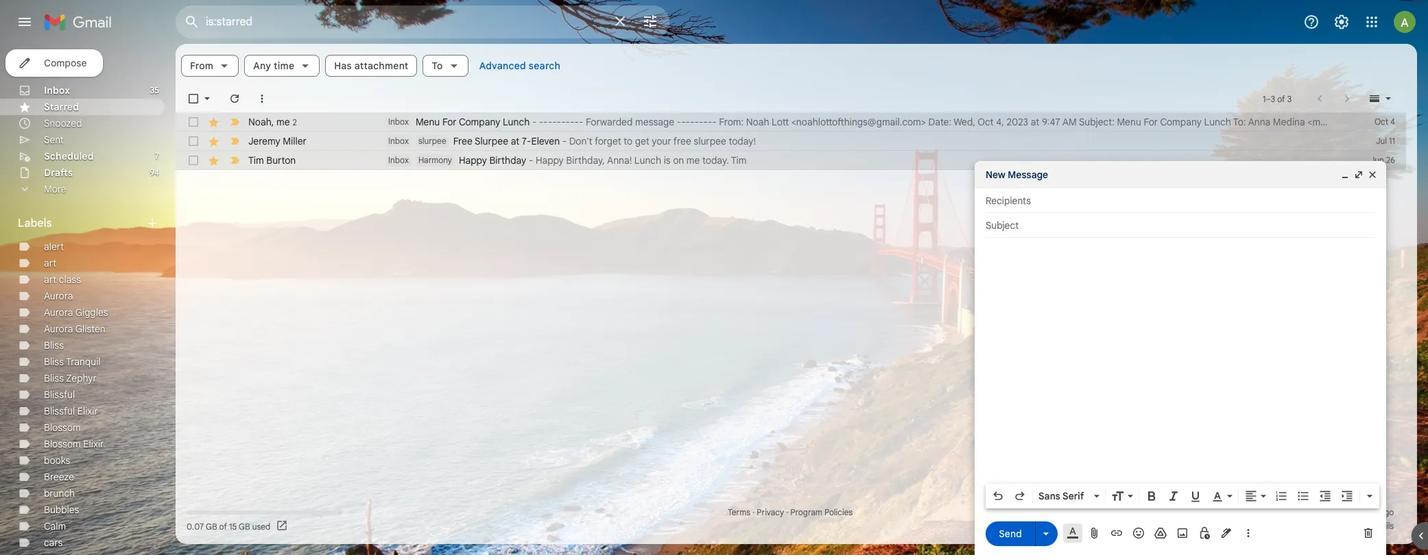 Task type: vqa. For each thing, say whether or not it's contained in the screenshot.
Oct 2 corresponding to code
no



Task type: describe. For each thing, give the bounding box(es) containing it.
gmail image
[[44, 8, 119, 36]]

blossom elixir
[[44, 439, 104, 451]]

1 · from the left
[[753, 508, 755, 518]]

1 – 3 of 3
[[1263, 94, 1292, 104]]

scheduled
[[44, 150, 94, 163]]

art for art link
[[44, 257, 56, 270]]

last
[[1257, 508, 1273, 518]]

has
[[334, 60, 352, 72]]

get
[[635, 135, 650, 148]]

1 horizontal spatial noah
[[747, 116, 770, 128]]

row containing jeremy miller
[[176, 132, 1407, 151]]

lott
[[772, 116, 789, 128]]

–
[[1267, 94, 1272, 104]]

1 vertical spatial at
[[511, 135, 520, 148]]

account
[[1276, 508, 1306, 518]]

jul 11
[[1377, 136, 1396, 146]]

1 vertical spatial me
[[687, 154, 700, 167]]

time
[[274, 60, 295, 72]]

underline ‪(⌘u)‬ image
[[1189, 491, 1203, 504]]

7-
[[522, 135, 532, 148]]

2 menu from the left
[[1118, 116, 1142, 128]]

bliss tranquil
[[44, 356, 101, 369]]

2 company from the left
[[1161, 116, 1202, 128]]

toggle confidential mode image
[[1198, 527, 1212, 541]]

aurora link
[[44, 290, 73, 303]]

15
[[229, 522, 237, 532]]

search
[[529, 60, 561, 72]]

indent less ‪(⌘[)‬ image
[[1319, 490, 1333, 504]]

Subject field
[[986, 219, 1376, 233]]

main content containing from
[[176, 44, 1429, 545]]

more options image
[[1245, 527, 1253, 541]]

1 gb from the left
[[206, 522, 217, 532]]

bulleted list ‪(⌘⇧8)‬ image
[[1297, 490, 1311, 504]]

indent more ‪(⌘])‬ image
[[1341, 490, 1355, 504]]

2 for from the left
[[1144, 116, 1159, 128]]

minutes
[[1349, 508, 1378, 518]]

1 horizontal spatial slurpee
[[694, 135, 727, 148]]

Search mail text field
[[206, 15, 604, 29]]

privacy
[[757, 508, 785, 518]]

compose button
[[5, 49, 103, 77]]

harmony
[[419, 155, 452, 165]]

more button
[[0, 181, 165, 198]]

starred link
[[44, 101, 79, 113]]

insert link ‪(⌘k)‬ image
[[1110, 527, 1124, 541]]

oct 4
[[1375, 117, 1396, 127]]

2
[[293, 117, 297, 127]]

inbox inside the inbox menu for company lunch - ---------- forwarded message --------- from: noah lott <noahlottofthings@gmail.com> date: wed, oct 4, 2023 at 9:47 am subject: menu for company lunch to: anna medina <medinaanna1994@gmail.co
[[388, 117, 409, 127]]

terms link
[[728, 508, 751, 518]]

aurora for aurora link
[[44, 290, 73, 303]]

any time button
[[244, 55, 320, 77]]

sent
[[44, 134, 64, 146]]

eleven
[[532, 135, 560, 148]]

bliss for bliss zephyr
[[44, 373, 64, 385]]

blossom elixir link
[[44, 439, 104, 451]]

redo ‪(⌘y)‬ image
[[1014, 490, 1027, 504]]

details link
[[1369, 522, 1395, 532]]

discard draft ‪(⌘⇧d)‬ image
[[1362, 527, 1376, 541]]

terms · privacy · program policies
[[728, 508, 853, 518]]

close image
[[1368, 170, 1379, 181]]

more formatting options image
[[1364, 490, 1377, 504]]

advanced search options image
[[637, 8, 664, 35]]

0 horizontal spatial me
[[277, 116, 290, 128]]

tim burton
[[248, 154, 296, 167]]

art class link
[[44, 274, 81, 286]]

burton
[[266, 154, 296, 167]]

2023
[[1007, 116, 1029, 128]]

advanced search
[[480, 60, 561, 72]]

send
[[999, 528, 1022, 540]]

9:47
[[1042, 116, 1061, 128]]

has attachment button
[[325, 55, 418, 77]]

sans serif
[[1039, 491, 1085, 503]]

to
[[432, 60, 443, 72]]

last account activity: 31 minutes ago details
[[1257, 508, 1395, 532]]

blissful elixir
[[44, 406, 98, 418]]

birthday
[[490, 154, 527, 167]]

bliss zephyr
[[44, 373, 97, 385]]

aurora giggles link
[[44, 307, 108, 319]]

4
[[1391, 117, 1396, 127]]

birthday,
[[566, 154, 605, 167]]

new message
[[986, 169, 1049, 181]]

2 tim from the left
[[731, 154, 747, 167]]

follow link to manage storage image
[[276, 520, 290, 534]]

0 horizontal spatial slurpee
[[419, 136, 447, 146]]

starred
[[44, 101, 79, 113]]

sans
[[1039, 491, 1061, 503]]

from:
[[720, 116, 744, 128]]

26
[[1387, 155, 1396, 165]]

pop out image
[[1354, 170, 1365, 181]]

minimize image
[[1340, 170, 1351, 181]]

cars
[[44, 537, 63, 550]]

send button
[[986, 522, 1036, 547]]

aurora giggles
[[44, 307, 108, 319]]

jeremy
[[248, 135, 280, 148]]

serif
[[1063, 491, 1085, 503]]

blossom for blossom link in the bottom left of the page
[[44, 422, 81, 434]]

1
[[1263, 94, 1267, 104]]

snoozed
[[44, 117, 82, 130]]

0 horizontal spatial lunch
[[503, 116, 530, 128]]

0 horizontal spatial oct
[[978, 116, 994, 128]]

miller
[[283, 135, 307, 148]]

support image
[[1304, 14, 1320, 30]]

details
[[1369, 522, 1395, 532]]

compose
[[44, 57, 87, 69]]

attach files image
[[1089, 527, 1102, 541]]

snoozed link
[[44, 117, 82, 130]]

art for art class
[[44, 274, 56, 286]]

main menu image
[[16, 14, 33, 30]]

0.07
[[187, 522, 204, 532]]

slurpee
[[475, 135, 509, 148]]

blissful for blissful elixir
[[44, 406, 75, 418]]

giggles
[[75, 307, 108, 319]]

activity:
[[1308, 508, 1337, 518]]

1 happy from the left
[[459, 154, 487, 167]]

labels
[[18, 217, 52, 231]]

today!
[[729, 135, 756, 148]]

advanced search button
[[474, 54, 566, 78]]

2 gb from the left
[[239, 522, 250, 532]]

sans serif option
[[1036, 490, 1092, 504]]



Task type: locate. For each thing, give the bounding box(es) containing it.
2 blossom from the top
[[44, 439, 81, 451]]

from button
[[181, 55, 239, 77]]

1 horizontal spatial at
[[1031, 116, 1040, 128]]

blissful for 'blissful' link
[[44, 389, 75, 402]]

oct left '4'
[[1375, 117, 1389, 127]]

row containing noah
[[176, 113, 1429, 132]]

inbox left harmony
[[388, 155, 409, 165]]

of inside footer
[[219, 522, 227, 532]]

elixir for blissful elixir
[[77, 406, 98, 418]]

0 vertical spatial aurora
[[44, 290, 73, 303]]

menu
[[416, 116, 440, 128], [1118, 116, 1142, 128]]

bliss down bliss link
[[44, 356, 64, 369]]

1 horizontal spatial tim
[[731, 154, 747, 167]]

at left 9:47
[[1031, 116, 1040, 128]]

1 3 from the left
[[1272, 94, 1276, 104]]

0 vertical spatial bliss
[[44, 340, 64, 352]]

to
[[624, 135, 633, 148]]

1 menu from the left
[[416, 116, 440, 128]]

subject:
[[1080, 116, 1115, 128]]

jun 26
[[1371, 155, 1396, 165]]

noah left 'lott'
[[747, 116, 770, 128]]

None checkbox
[[187, 92, 200, 106], [187, 135, 200, 148], [187, 154, 200, 167], [187, 92, 200, 106], [187, 135, 200, 148], [187, 154, 200, 167]]

0 horizontal spatial gb
[[206, 522, 217, 532]]

1 vertical spatial of
[[219, 522, 227, 532]]

0 vertical spatial blossom
[[44, 422, 81, 434]]

footer
[[176, 507, 1407, 534]]

recipients
[[986, 195, 1032, 207]]

1 horizontal spatial of
[[1278, 94, 1286, 104]]

refresh image
[[228, 92, 242, 106]]

0 vertical spatial at
[[1031, 116, 1040, 128]]

lunch left 'to:'
[[1205, 116, 1232, 128]]

3 right 1
[[1272, 94, 1276, 104]]

happy down the free
[[459, 154, 487, 167]]

2 horizontal spatial lunch
[[1205, 116, 1232, 128]]

art down art link
[[44, 274, 56, 286]]

2 happy from the left
[[536, 154, 564, 167]]

company left 'to:'
[[1161, 116, 1202, 128]]

inbox up the starred
[[44, 84, 70, 97]]

medina
[[1274, 116, 1306, 128]]

4,
[[997, 116, 1005, 128]]

·
[[753, 508, 755, 518], [787, 508, 789, 518]]

terms
[[728, 508, 751, 518]]

any
[[253, 60, 271, 72]]

blissful down 'blissful' link
[[44, 406, 75, 418]]

1 tim from the left
[[248, 154, 264, 167]]

0 horizontal spatial noah
[[248, 116, 272, 128]]

1 vertical spatial art
[[44, 274, 56, 286]]

1 vertical spatial elixir
[[83, 439, 104, 451]]

art
[[44, 257, 56, 270], [44, 274, 56, 286]]

for up the free
[[443, 116, 457, 128]]

happy birthday - happy birthday, anna! lunch is on me today. tim
[[459, 154, 747, 167]]

slurpee up today.
[[694, 135, 727, 148]]

1 vertical spatial aurora
[[44, 307, 73, 319]]

1 vertical spatial bliss
[[44, 356, 64, 369]]

tim
[[248, 154, 264, 167], [731, 154, 747, 167]]

aurora up bliss link
[[44, 323, 73, 336]]

brunch link
[[44, 488, 75, 500]]

blissful down bliss zephyr link
[[44, 389, 75, 402]]

toggle split pane mode image
[[1369, 92, 1382, 106]]

elixir
[[77, 406, 98, 418], [83, 439, 104, 451]]

settings image
[[1334, 14, 1351, 30]]

0 horizontal spatial company
[[459, 116, 501, 128]]

search mail image
[[180, 10, 205, 34]]

7
[[155, 151, 159, 161]]

0 vertical spatial of
[[1278, 94, 1286, 104]]

art down alert
[[44, 257, 56, 270]]

11
[[1390, 136, 1396, 146]]

formatting options toolbar
[[986, 485, 1380, 509]]

calm link
[[44, 521, 66, 533]]

blissful
[[44, 389, 75, 402], [44, 406, 75, 418]]

2 bliss from the top
[[44, 356, 64, 369]]

books
[[44, 455, 70, 467]]

35
[[150, 85, 159, 95]]

gb right 0.07
[[206, 522, 217, 532]]

1 horizontal spatial company
[[1161, 116, 1202, 128]]

oct
[[978, 116, 994, 128], [1375, 117, 1389, 127]]

am
[[1063, 116, 1077, 128]]

1 horizontal spatial gb
[[239, 522, 250, 532]]

1 blossom from the top
[[44, 422, 81, 434]]

more send options image
[[1040, 527, 1054, 541]]

1 horizontal spatial 3
[[1288, 94, 1292, 104]]

1 horizontal spatial me
[[687, 154, 700, 167]]

2 · from the left
[[787, 508, 789, 518]]

aurora for aurora glisten
[[44, 323, 73, 336]]

bliss for bliss tranquil
[[44, 356, 64, 369]]

slurpee up harmony
[[419, 136, 447, 146]]

elixir up blossom link in the bottom left of the page
[[77, 406, 98, 418]]

0 vertical spatial art
[[44, 257, 56, 270]]

happy down the eleven
[[536, 154, 564, 167]]

ago
[[1381, 508, 1395, 518]]

happy
[[459, 154, 487, 167], [536, 154, 564, 167]]

3
[[1272, 94, 1276, 104], [1288, 94, 1292, 104]]

insert emoji ‪(⌘⇧2)‬ image
[[1132, 527, 1146, 541]]

from
[[190, 60, 214, 72]]

None search field
[[176, 5, 670, 38]]

of right –
[[1278, 94, 1286, 104]]

undo ‪(⌘z)‬ image
[[992, 490, 1005, 504]]

94
[[150, 167, 159, 178]]

0.07 gb of 15 gb used
[[187, 522, 271, 532]]

menu up harmony
[[416, 116, 440, 128]]

art link
[[44, 257, 56, 270]]

jul
[[1377, 136, 1388, 146]]

insert photo image
[[1176, 527, 1190, 541]]

2 aurora from the top
[[44, 307, 73, 319]]

· right terms
[[753, 508, 755, 518]]

1 horizontal spatial ·
[[787, 508, 789, 518]]

alert
[[44, 241, 64, 253]]

2 row from the top
[[176, 132, 1407, 151]]

oct left 4,
[[978, 116, 994, 128]]

blissful elixir link
[[44, 406, 98, 418]]

aurora glisten
[[44, 323, 106, 336]]

1 horizontal spatial happy
[[536, 154, 564, 167]]

tim down the today!
[[731, 154, 747, 167]]

for
[[443, 116, 457, 128], [1144, 116, 1159, 128]]

2 blissful from the top
[[44, 406, 75, 418]]

bliss for bliss link
[[44, 340, 64, 352]]

program policies link
[[791, 508, 853, 518]]

bliss up bliss tranquil link
[[44, 340, 64, 352]]

1 bliss from the top
[[44, 340, 64, 352]]

1 art from the top
[[44, 257, 56, 270]]

1 row from the top
[[176, 113, 1429, 132]]

blossom down blissful elixir at the left bottom of the page
[[44, 422, 81, 434]]

any time
[[253, 60, 295, 72]]

1 for from the left
[[443, 116, 457, 128]]

to:
[[1234, 116, 1247, 128]]

drafts link
[[44, 167, 73, 179]]

Message Body text field
[[986, 245, 1376, 480]]

noah , me 2
[[248, 116, 297, 128]]

1 blissful from the top
[[44, 389, 75, 402]]

inbox menu for company lunch - ---------- forwarded message --------- from: noah lott <noahlottofthings@gmail.com> date: wed, oct 4, 2023 at 9:47 am subject: menu for company lunch to: anna medina <medinaanna1994@gmail.co
[[388, 116, 1429, 128]]

0 vertical spatial me
[[277, 116, 290, 128]]

2 vertical spatial aurora
[[44, 323, 73, 336]]

1 horizontal spatial for
[[1144, 116, 1159, 128]]

free
[[453, 135, 473, 148]]

on
[[673, 154, 684, 167]]

italic ‪(⌘i)‬ image
[[1167, 490, 1181, 504]]

3 aurora from the top
[[44, 323, 73, 336]]

0 horizontal spatial menu
[[416, 116, 440, 128]]

blossom for blossom elixir
[[44, 439, 81, 451]]

1 company from the left
[[459, 116, 501, 128]]

blossom down blossom link in the bottom left of the page
[[44, 439, 81, 451]]

row
[[176, 113, 1429, 132], [176, 132, 1407, 151], [176, 151, 1407, 170]]

labels navigation
[[0, 44, 176, 556]]

wed,
[[954, 116, 976, 128]]

forget
[[595, 135, 622, 148]]

clear search image
[[607, 8, 634, 35]]

me right ,
[[277, 116, 290, 128]]

1 vertical spatial blossom
[[44, 439, 81, 451]]

aurora down aurora link
[[44, 307, 73, 319]]

main content
[[176, 44, 1429, 545]]

31
[[1339, 508, 1347, 518]]

elixir down blissful elixir at the left bottom of the page
[[83, 439, 104, 451]]

aurora down art class
[[44, 290, 73, 303]]

· right privacy
[[787, 508, 789, 518]]

bliss
[[44, 340, 64, 352], [44, 356, 64, 369], [44, 373, 64, 385]]

don't
[[569, 135, 593, 148]]

1 aurora from the top
[[44, 290, 73, 303]]

0 horizontal spatial happy
[[459, 154, 487, 167]]

of left 15
[[219, 522, 227, 532]]

brunch
[[44, 488, 75, 500]]

attachment
[[355, 60, 409, 72]]

program
[[791, 508, 823, 518]]

2 art from the top
[[44, 274, 56, 286]]

lunch left is
[[635, 154, 662, 167]]

2 3 from the left
[[1288, 94, 1292, 104]]

numbered list ‪(⌘⇧7)‬ image
[[1275, 490, 1289, 504]]

is
[[664, 154, 671, 167]]

used
[[252, 522, 271, 532]]

0 horizontal spatial at
[[511, 135, 520, 148]]

message
[[635, 116, 675, 128]]

2 vertical spatial bliss
[[44, 373, 64, 385]]

0 horizontal spatial ·
[[753, 508, 755, 518]]

of
[[1278, 94, 1286, 104], [219, 522, 227, 532]]

inbox down attachment
[[388, 117, 409, 127]]

0 horizontal spatial of
[[219, 522, 227, 532]]

more image
[[255, 92, 269, 106]]

footer containing terms
[[176, 507, 1407, 534]]

tranquil
[[66, 356, 101, 369]]

to button
[[423, 55, 469, 77]]

company up slurpee
[[459, 116, 501, 128]]

aurora for aurora giggles
[[44, 307, 73, 319]]

1 horizontal spatial lunch
[[635, 154, 662, 167]]

row containing tim burton
[[176, 151, 1407, 170]]

at left 7-
[[511, 135, 520, 148]]

me right on
[[687, 154, 700, 167]]

forwarded
[[586, 116, 633, 128]]

anna
[[1249, 116, 1271, 128]]

blissful link
[[44, 389, 75, 402]]

your
[[652, 135, 672, 148]]

glisten
[[75, 323, 106, 336]]

3 right –
[[1288, 94, 1292, 104]]

insert files using drive image
[[1154, 527, 1168, 541]]

message
[[1008, 169, 1049, 181]]

art class
[[44, 274, 81, 286]]

3 bliss from the top
[[44, 373, 64, 385]]

-
[[532, 116, 537, 128], [539, 116, 544, 128], [544, 116, 548, 128], [548, 116, 553, 128], [553, 116, 557, 128], [557, 116, 562, 128], [562, 116, 566, 128], [566, 116, 570, 128], [570, 116, 575, 128], [575, 116, 579, 128], [579, 116, 584, 128], [677, 116, 682, 128], [682, 116, 686, 128], [686, 116, 690, 128], [690, 116, 695, 128], [695, 116, 699, 128], [699, 116, 704, 128], [704, 116, 708, 128], [708, 116, 713, 128], [713, 116, 717, 128], [563, 135, 567, 148], [529, 154, 534, 167]]

new message dialog
[[975, 161, 1387, 556]]

anna!
[[607, 154, 632, 167]]

for right subject:
[[1144, 116, 1159, 128]]

advanced
[[480, 60, 526, 72]]

inbox left the free
[[388, 136, 409, 146]]

1 vertical spatial blissful
[[44, 406, 75, 418]]

1 horizontal spatial oct
[[1375, 117, 1389, 127]]

3 row from the top
[[176, 151, 1407, 170]]

0 horizontal spatial for
[[443, 116, 457, 128]]

bliss up 'blissful' link
[[44, 373, 64, 385]]

labels heading
[[18, 217, 146, 231]]

noah up jeremy on the left top of page
[[248, 116, 272, 128]]

1 horizontal spatial menu
[[1118, 116, 1142, 128]]

0 horizontal spatial 3
[[1272, 94, 1276, 104]]

gb right 15
[[239, 522, 250, 532]]

bliss link
[[44, 340, 64, 352]]

None checkbox
[[187, 115, 200, 129]]

0 vertical spatial elixir
[[77, 406, 98, 418]]

insert signature image
[[1220, 527, 1234, 541]]

0 horizontal spatial tim
[[248, 154, 264, 167]]

scheduled link
[[44, 150, 94, 163]]

more
[[44, 183, 66, 196]]

lunch up 7-
[[503, 116, 530, 128]]

bold ‪(⌘b)‬ image
[[1145, 490, 1159, 504]]

lunch
[[503, 116, 530, 128], [1205, 116, 1232, 128], [635, 154, 662, 167]]

bliss tranquil link
[[44, 356, 101, 369]]

0 vertical spatial blissful
[[44, 389, 75, 402]]

elixir for blossom elixir
[[83, 439, 104, 451]]

at
[[1031, 116, 1040, 128], [511, 135, 520, 148]]

menu right subject:
[[1118, 116, 1142, 128]]

tim down jeremy on the left top of page
[[248, 154, 264, 167]]

breeze link
[[44, 472, 74, 484]]

inbox inside labels navigation
[[44, 84, 70, 97]]

books link
[[44, 455, 70, 467]]



